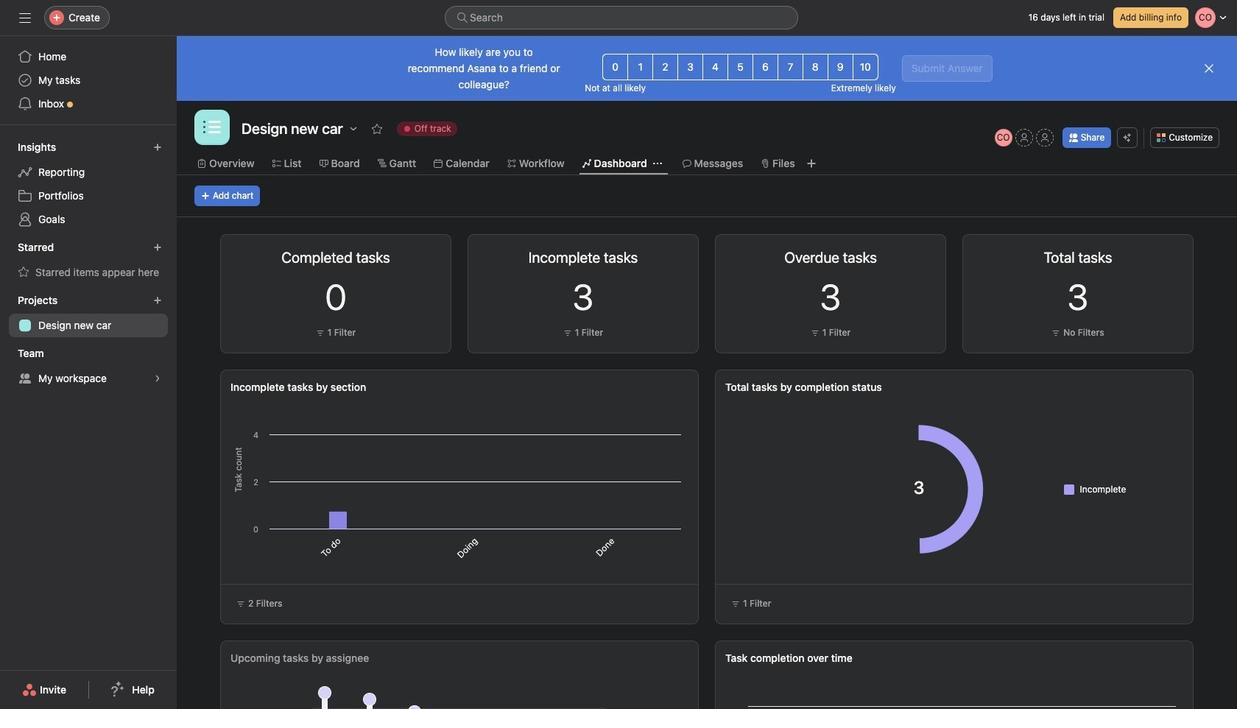 Task type: vqa. For each thing, say whether or not it's contained in the screenshot.
Hide sidebar image
yes



Task type: locate. For each thing, give the bounding box(es) containing it.
add to starred image
[[371, 123, 383, 135]]

list box
[[445, 6, 798, 29]]

see details, my workspace image
[[153, 374, 162, 383]]

add tab image
[[805, 158, 817, 169]]

None radio
[[627, 54, 653, 80], [702, 54, 728, 80], [727, 54, 753, 80], [777, 54, 803, 80], [852, 54, 878, 80], [627, 54, 653, 80], [702, 54, 728, 80], [727, 54, 753, 80], [777, 54, 803, 80], [852, 54, 878, 80]]

option group
[[602, 54, 878, 80]]

new project or portfolio image
[[153, 296, 162, 305]]

ask ai image
[[1123, 133, 1132, 142]]

projects element
[[0, 287, 177, 340]]

list image
[[203, 119, 221, 136]]

starred element
[[0, 234, 177, 287]]

None radio
[[602, 54, 628, 80], [652, 54, 678, 80], [677, 54, 703, 80], [752, 54, 778, 80], [802, 54, 828, 80], [827, 54, 853, 80], [602, 54, 628, 80], [652, 54, 678, 80], [677, 54, 703, 80], [752, 54, 778, 80], [802, 54, 828, 80], [827, 54, 853, 80]]

global element
[[0, 36, 177, 124]]

dismiss image
[[1203, 63, 1215, 74]]

add items to starred image
[[153, 243, 162, 252]]



Task type: describe. For each thing, give the bounding box(es) containing it.
new insights image
[[153, 143, 162, 152]]

teams element
[[0, 340, 177, 393]]

manage project members image
[[995, 129, 1012, 147]]

view chart image
[[630, 250, 642, 261]]

hide sidebar image
[[19, 12, 31, 24]]

view chart image
[[383, 250, 395, 261]]

tab actions image
[[653, 159, 662, 168]]

insights element
[[0, 134, 177, 234]]



